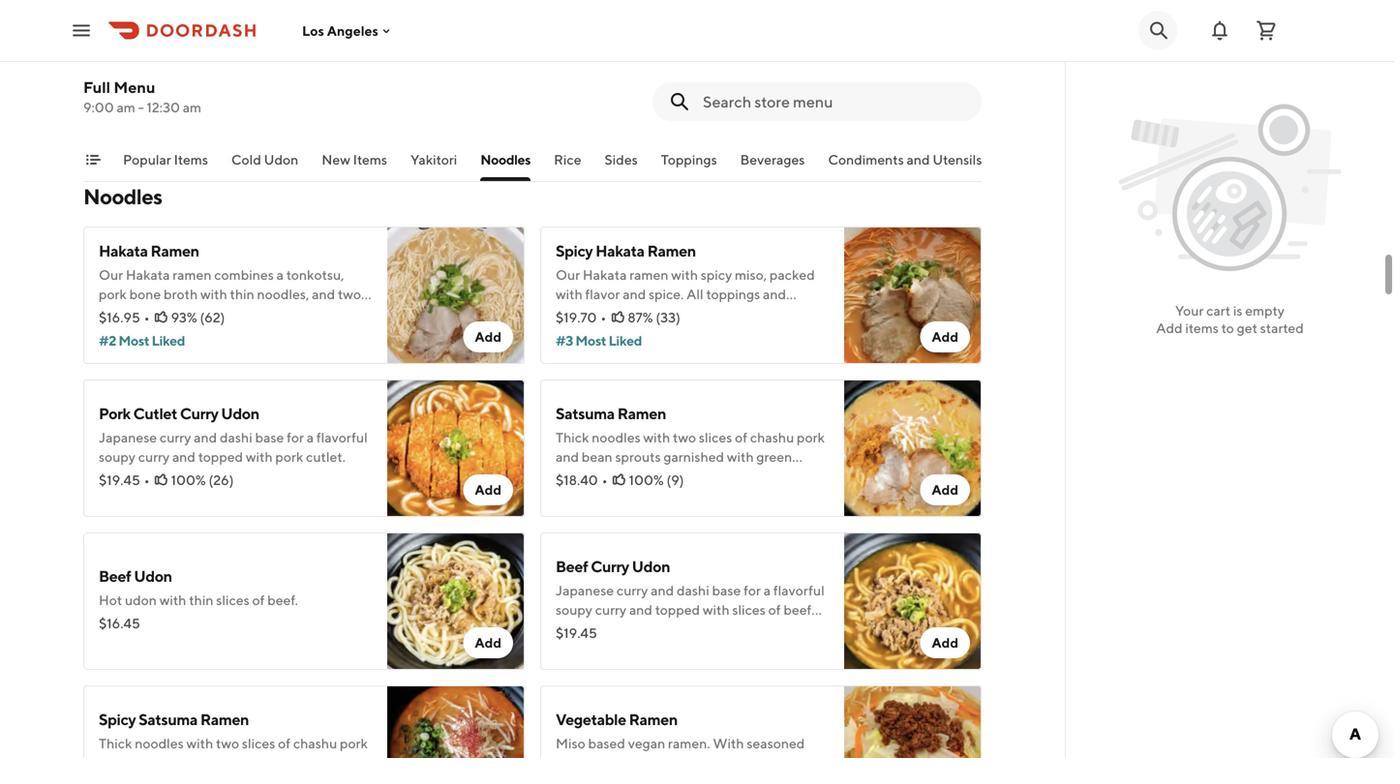 Task type: vqa. For each thing, say whether or not it's contained in the screenshot.
2nd AM from right
yes



Task type: describe. For each thing, give the bounding box(es) containing it.
pork cutlet curry udon image
[[387, 380, 525, 517]]

chicken,
[[556, 487, 607, 503]]

shiro (3pc) image
[[387, 0, 525, 128]]

toppings inside spicy hakata ramen our hakata ramen with spicy miso, packed with flavor and spice. all toppings and garnish will be placed on the side.
[[706, 286, 760, 302]]

popular
[[123, 152, 171, 167]]

hakata ramen our hakata ramen combines a tonkotsu, pork bone broth with thin noodles, and two slices of chashu pork. all toppings and garnish will be placed on the side.
[[99, 242, 361, 341]]

ramen.
[[668, 735, 710, 751]]

tonkotsu,
[[286, 267, 344, 283]]

curry inside pork cutlet curry udon japanese curry and dashi base for a flavorful soupy curry and topped with pork cutlet.
[[180, 404, 218, 423]]

2 am from the left
[[183, 99, 201, 115]]

two inside spicy satsuma ramen thick noodles with two slices of chashu pork and bean sprouts garnished with shredde
[[216, 735, 239, 751]]

most for ramen
[[575, 333, 606, 349]]

ramen inside spicy hakata ramen our hakata ramen with spicy miso, packed with flavor and spice. all toppings and garnish will be placed on the side.
[[629, 267, 668, 283]]

chashu inside satsuma ramen thick noodles with two slices of chashu pork and bean sprouts garnished with green onions, fried onions in a rich broth of chicken, pork, and vegetables.
[[750, 429, 794, 445]]

pork inside spicy satsuma ramen thick noodles with two slices of chashu pork and bean sprouts garnished with shredde
[[340, 735, 368, 751]]

spicy satsuma ramen image
[[387, 685, 525, 758]]

$16.95 •
[[99, 309, 150, 325]]

a inside "hakata ramen our hakata ramen combines a tonkotsu, pork bone broth with thin noodles, and two slices of chashu pork. all toppings and garnish will be placed on the side."
[[277, 267, 284, 283]]

new items
[[322, 152, 387, 167]]

udon
[[125, 592, 157, 608]]

87%
[[628, 309, 653, 325]]

spicy for hakata
[[556, 242, 593, 260]]

with inside beef curry udon japanese curry and dashi base for a flavorful soupy curry and topped with slices of beef and onions.
[[703, 602, 730, 618]]

is
[[1233, 303, 1242, 319]]

based
[[588, 735, 625, 751]]

87% (33)
[[628, 309, 680, 325]]

popular items button
[[123, 150, 208, 181]]

in
[[677, 468, 688, 484]]

full menu 9:00 am - 12:30 am
[[83, 78, 201, 115]]

noodles inside satsuma ramen thick noodles with two slices of chashu pork and bean sprouts garnished with green onions, fried onions in a rich broth of chicken, pork, and vegetables.
[[592, 429, 641, 445]]

get
[[1237, 320, 1257, 336]]

flavorful inside beef curry udon japanese curry and dashi base for a flavorful soupy curry and topped with slices of beef and onions.
[[773, 582, 825, 598]]

(26)
[[209, 472, 234, 488]]

base inside beef curry udon japanese curry and dashi base for a flavorful soupy curry and topped with slices of beef and onions.
[[712, 582, 741, 598]]

soupy inside beef curry udon japanese curry and dashi base for a flavorful soupy curry and topped with slices of beef and onions.
[[556, 602, 592, 618]]

thick inside spicy satsuma ramen thick noodles with two slices of chashu pork and bean sprouts garnished with shredde
[[99, 735, 132, 751]]

add button for ramen
[[920, 474, 970, 505]]

all inside spicy hakata ramen our hakata ramen with spicy miso, packed with flavor and spice. all toppings and garnish will be placed on the side.
[[687, 286, 704, 302]]

our inside spicy hakata ramen our hakata ramen with spicy miso, packed with flavor and spice. all toppings and garnish will be placed on the side.
[[556, 267, 580, 283]]

$16.45
[[99, 615, 140, 631]]

udon inside beef udon hot udon with thin slices of beef. $16.45
[[134, 567, 172, 585]]

pork,
[[610, 487, 641, 503]]

liked for ramen
[[609, 333, 642, 349]]

garnish inside spicy hakata ramen our hakata ramen with spicy miso, packed with flavor and spice. all toppings and garnish will be placed on the side.
[[556, 305, 601, 321]]

placed inside spicy hakata ramen our hakata ramen with spicy miso, packed with flavor and spice. all toppings and garnish will be placed on the side.
[[645, 305, 687, 321]]

beef udon image
[[387, 532, 525, 670]]

miso
[[556, 735, 585, 751]]

sprouts inside satsuma ramen thick noodles with two slices of chashu pork and bean sprouts garnished with green onions, fried onions in a rich broth of chicken, pork, and vegetables.
[[615, 449, 661, 465]]

(9)
[[667, 472, 684, 488]]

utensils
[[933, 152, 982, 167]]

dashi inside pork cutlet curry udon japanese curry and dashi base for a flavorful soupy curry and topped with pork cutlet.
[[220, 429, 252, 445]]

yakitori
[[410, 152, 457, 167]]

add for satsuma ramen
[[932, 482, 958, 498]]

chashu inside spicy satsuma ramen thick noodles with two slices of chashu pork and bean sprouts garnished with shredde
[[293, 735, 337, 751]]

ramen inside spicy hakata ramen our hakata ramen with spicy miso, packed with flavor and spice. all toppings and garnish will be placed on the side.
[[647, 242, 696, 260]]

$19.70 •
[[556, 309, 606, 325]]

new items button
[[322, 150, 387, 181]]

pork inside shiro (3pc) pork intestine skewer $14.50
[[99, 50, 127, 66]]

add for beef udon
[[475, 635, 501, 651]]

(33)
[[656, 309, 680, 325]]

hot
[[99, 592, 122, 608]]

items for new items
[[353, 152, 387, 167]]

ramen inside spicy satsuma ramen thick noodles with two slices of chashu pork and bean sprouts garnished with shredde
[[200, 710, 249, 729]]

$19.70
[[556, 309, 597, 325]]

satsuma ramen thick noodles with two slices of chashu pork and bean sprouts garnished with green onions, fried onions in a rich broth of chicken, pork, and vegetables.
[[556, 404, 825, 503]]

broth inside satsuma ramen thick noodles with two slices of chashu pork and bean sprouts garnished with green onions, fried onions in a rich broth of chicken, pork, and vegetables.
[[727, 468, 761, 484]]

vegan
[[628, 735, 665, 751]]

$16.95
[[99, 309, 140, 325]]

add button for curry
[[920, 627, 970, 658]]

100% (26)
[[171, 472, 234, 488]]

$14.50
[[99, 73, 142, 89]]

and inside vegetable ramen miso based vegan ramen. with seasoned tofu meat and a medley of vegetables.
[[618, 755, 641, 758]]

rich
[[701, 468, 724, 484]]

add for pork cutlet curry udon
[[475, 482, 501, 498]]

#3 most liked
[[556, 333, 642, 349]]

#2
[[99, 333, 116, 349]]

beef for beef curry udon
[[556, 557, 588, 576]]

satsuma inside satsuma ramen thick noodles with two slices of chashu pork and bean sprouts garnished with green onions, fried onions in a rich broth of chicken, pork, and vegetables.
[[556, 404, 615, 423]]

soupy inside pork cutlet curry udon japanese curry and dashi base for a flavorful soupy curry and topped with pork cutlet.
[[99, 449, 135, 465]]

green
[[756, 449, 792, 465]]

placed inside "hakata ramen our hakata ramen combines a tonkotsu, pork bone broth with thin noodles, and two slices of chashu pork. all toppings and garnish will be placed on the side."
[[188, 325, 230, 341]]

spicy hakata ramen our hakata ramen with spicy miso, packed with flavor and spice. all toppings and garnish will be placed on the side.
[[556, 242, 815, 321]]

on inside "hakata ramen our hakata ramen combines a tonkotsu, pork bone broth with thin noodles, and two slices of chashu pork. all toppings and garnish will be placed on the side."
[[233, 325, 248, 341]]

spice.
[[649, 286, 684, 302]]

all inside "hakata ramen our hakata ramen combines a tonkotsu, pork bone broth with thin noodles, and two slices of chashu pork. all toppings and garnish will be placed on the side."
[[230, 305, 247, 321]]

condiments and utensils button
[[828, 150, 982, 181]]

Item Search search field
[[703, 91, 966, 112]]

pork.
[[197, 305, 228, 321]]

(62)
[[200, 309, 225, 325]]

of inside "hakata ramen our hakata ramen combines a tonkotsu, pork bone broth with thin noodles, and two slices of chashu pork. all toppings and garnish will be placed on the side."
[[135, 305, 147, 321]]

beverages
[[740, 152, 805, 167]]

dashi inside beef curry udon japanese curry and dashi base for a flavorful soupy curry and topped with slices of beef and onions.
[[677, 582, 709, 598]]

your cart is empty add items to get started
[[1156, 303, 1304, 336]]

add for spicy hakata ramen
[[932, 329, 958, 345]]

a inside satsuma ramen thick noodles with two slices of chashu pork and bean sprouts garnished with green onions, fried onions in a rich broth of chicken, pork, and vegetables.
[[691, 468, 698, 484]]

vegetable ramen image
[[844, 685, 982, 758]]

bean inside spicy satsuma ramen thick noodles with two slices of chashu pork and bean sprouts garnished with shredde
[[125, 755, 156, 758]]

udon inside cold udon button
[[264, 152, 298, 167]]

with inside pork cutlet curry udon japanese curry and dashi base for a flavorful soupy curry and topped with pork cutlet.
[[246, 449, 273, 465]]

topped inside pork cutlet curry udon japanese curry and dashi base for a flavorful soupy curry and topped with pork cutlet.
[[198, 449, 243, 465]]

#3
[[556, 333, 573, 349]]

• for spicy hakata ramen
[[601, 309, 606, 325]]

thick inside satsuma ramen thick noodles with two slices of chashu pork and bean sprouts garnished with green onions, fried onions in a rich broth of chicken, pork, and vegetables.
[[556, 429, 589, 445]]

items
[[1185, 320, 1219, 336]]

cart
[[1206, 303, 1230, 319]]

popular items
[[123, 152, 208, 167]]

packed
[[770, 267, 815, 283]]

new
[[322, 152, 350, 167]]

toppings button
[[661, 150, 717, 181]]

noodles inside spicy satsuma ramen thick noodles with two slices of chashu pork and bean sprouts garnished with shredde
[[135, 735, 184, 751]]

bone
[[129, 286, 161, 302]]

ramen inside "hakata ramen our hakata ramen combines a tonkotsu, pork bone broth with thin noodles, and two slices of chashu pork. all toppings and garnish will be placed on the side."
[[173, 267, 212, 283]]

side. inside "hakata ramen our hakata ramen combines a tonkotsu, pork bone broth with thin noodles, and two slices of chashu pork. all toppings and garnish will be placed on the side."
[[275, 325, 303, 341]]

#2 most liked
[[99, 333, 185, 349]]

base inside pork cutlet curry udon japanese curry and dashi base for a flavorful soupy curry and topped with pork cutlet.
[[255, 429, 284, 445]]

flavor
[[585, 286, 620, 302]]

spicy hakata ramen image
[[844, 227, 982, 364]]

the inside spicy hakata ramen our hakata ramen with spicy miso, packed with flavor and spice. all toppings and garnish will be placed on the side.
[[708, 305, 729, 321]]

$19.45 •
[[99, 472, 150, 488]]

bean inside satsuma ramen thick noodles with two slices of chashu pork and bean sprouts garnished with green onions, fried onions in a rich broth of chicken, pork, and vegetables.
[[582, 449, 612, 465]]

add button for cutlet
[[463, 474, 513, 505]]

toppings
[[661, 152, 717, 167]]

will inside spicy hakata ramen our hakata ramen with spicy miso, packed with flavor and spice. all toppings and garnish will be placed on the side.
[[603, 305, 624, 321]]

vegetable ramen miso based vegan ramen. with seasoned tofu meat and a medley of vegetables.
[[556, 710, 805, 758]]

beef udon hot udon with thin slices of beef. $16.45
[[99, 567, 298, 631]]

skewer
[[186, 50, 230, 66]]

cold udon
[[231, 152, 298, 167]]

1 am from the left
[[117, 99, 135, 115]]

of inside beef curry udon japanese curry and dashi base for a flavorful soupy curry and topped with slices of beef and onions.
[[768, 602, 781, 618]]

pork inside "hakata ramen our hakata ramen combines a tonkotsu, pork bone broth with thin noodles, and two slices of chashu pork. all toppings and garnish will be placed on the side."
[[99, 286, 127, 302]]

93% (62)
[[171, 309, 225, 325]]

spicy satsuma ramen thick noodles with two slices of chashu pork and bean sprouts garnished with shredde
[[99, 710, 371, 758]]

for inside pork cutlet curry udon japanese curry and dashi base for a flavorful soupy curry and topped with pork cutlet.
[[287, 429, 304, 445]]

japanese inside pork cutlet curry udon japanese curry and dashi base for a flavorful soupy curry and topped with pork cutlet.
[[99, 429, 157, 445]]

(3pc)
[[137, 25, 173, 43]]

$18.40
[[556, 472, 598, 488]]

slices inside beef udon hot udon with thin slices of beef. $16.45
[[216, 592, 249, 608]]

shiro
[[99, 25, 134, 43]]

angeles
[[327, 23, 378, 38]]

beef for beef udon
[[99, 567, 131, 585]]

0 vertical spatial noodles
[[480, 152, 531, 167]]

sprouts inside spicy satsuma ramen thick noodles with two slices of chashu pork and bean sprouts garnished with shredde
[[158, 755, 204, 758]]

condiments
[[828, 152, 904, 167]]

with inside "hakata ramen our hakata ramen combines a tonkotsu, pork bone broth with thin noodles, and two slices of chashu pork. all toppings and garnish will be placed on the side."
[[200, 286, 227, 302]]

empty
[[1245, 303, 1285, 319]]

topped inside beef curry udon japanese curry and dashi base for a flavorful soupy curry and topped with slices of beef and onions.
[[655, 602, 700, 618]]

0 horizontal spatial noodles
[[83, 184, 162, 209]]

• for pork cutlet curry udon
[[144, 472, 150, 488]]

12:30
[[147, 99, 180, 115]]

spicy
[[701, 267, 732, 283]]

los
[[302, 23, 324, 38]]

full
[[83, 78, 110, 96]]

liked for our
[[152, 333, 185, 349]]



Task type: locate. For each thing, give the bounding box(es) containing it.
side. inside spicy hakata ramen our hakata ramen with spicy miso, packed with flavor and spice. all toppings and garnish will be placed on the side.
[[732, 305, 760, 321]]

be
[[627, 305, 643, 321], [170, 325, 186, 341]]

0 vertical spatial satsuma
[[556, 404, 615, 423]]

$19.45 down cutlet
[[99, 472, 140, 488]]

vegetables. down rich
[[670, 487, 740, 503]]

a inside pork cutlet curry udon japanese curry and dashi base for a flavorful soupy curry and topped with pork cutlet.
[[307, 429, 314, 445]]

japanese inside beef curry udon japanese curry and dashi base for a flavorful soupy curry and topped with slices of beef and onions.
[[556, 582, 614, 598]]

2 liked from the left
[[609, 333, 642, 349]]

cutlet
[[133, 404, 177, 423]]

onions,
[[556, 468, 600, 484]]

flavorful up beef
[[773, 582, 825, 598]]

pork inside satsuma ramen thick noodles with two slices of chashu pork and bean sprouts garnished with green onions, fried onions in a rich broth of chicken, pork, and vegetables.
[[797, 429, 825, 445]]

1 vertical spatial toppings
[[250, 305, 304, 321]]

1 vertical spatial base
[[712, 582, 741, 598]]

onions.
[[582, 621, 625, 637]]

100% left (26)
[[171, 472, 206, 488]]

0 vertical spatial for
[[287, 429, 304, 445]]

of inside beef udon hot udon with thin slices of beef. $16.45
[[252, 592, 265, 608]]

1 vertical spatial flavorful
[[773, 582, 825, 598]]

los angeles button
[[302, 23, 394, 38]]

curry right cutlet
[[180, 404, 218, 423]]

fried
[[602, 468, 631, 484]]

chashu
[[150, 305, 194, 321], [750, 429, 794, 445], [293, 735, 337, 751]]

liked down 93%
[[152, 333, 185, 349]]

2 most from the left
[[575, 333, 606, 349]]

the inside "hakata ramen our hakata ramen combines a tonkotsu, pork bone broth with thin noodles, and two slices of chashu pork. all toppings and garnish will be placed on the side."
[[251, 325, 272, 341]]

items for popular items
[[174, 152, 208, 167]]

1 vertical spatial broth
[[727, 468, 761, 484]]

1 horizontal spatial noodles
[[480, 152, 531, 167]]

1 vertical spatial noodles
[[83, 184, 162, 209]]

1 horizontal spatial dashi
[[677, 582, 709, 598]]

1 horizontal spatial $19.45
[[556, 625, 597, 641]]

1 horizontal spatial noodles
[[592, 429, 641, 445]]

1 vertical spatial garnish
[[99, 325, 144, 341]]

items right new
[[353, 152, 387, 167]]

udon inside beef curry udon japanese curry and dashi base for a flavorful soupy curry and topped with slices of beef and onions.
[[632, 557, 670, 576]]

0 vertical spatial flavorful
[[316, 429, 368, 445]]

our inside "hakata ramen our hakata ramen combines a tonkotsu, pork bone broth with thin noodles, and two slices of chashu pork. all toppings and garnish will be placed on the side."
[[99, 267, 123, 283]]

100% for noodles
[[629, 472, 664, 488]]

items right popular
[[174, 152, 208, 167]]

spicy up flavor
[[556, 242, 593, 260]]

2 vertical spatial chashu
[[293, 735, 337, 751]]

noodles,
[[257, 286, 309, 302]]

flavorful inside pork cutlet curry udon japanese curry and dashi base for a flavorful soupy curry and topped with pork cutlet.
[[316, 429, 368, 445]]

beef.
[[267, 592, 298, 608]]

1 vertical spatial pork
[[99, 404, 131, 423]]

100% for udon
[[171, 472, 206, 488]]

will down flavor
[[603, 305, 624, 321]]

spicy inside spicy satsuma ramen thick noodles with two slices of chashu pork and bean sprouts garnished with shredde
[[99, 710, 136, 729]]

broth inside "hakata ramen our hakata ramen combines a tonkotsu, pork bone broth with thin noodles, and two slices of chashu pork. all toppings and garnish will be placed on the side."
[[164, 286, 198, 302]]

side. down miso,
[[732, 305, 760, 321]]

2 vertical spatial two
[[216, 735, 239, 751]]

our
[[99, 267, 123, 283], [556, 267, 580, 283]]

and inside button
[[907, 152, 930, 167]]

sides
[[605, 152, 638, 167]]

0 vertical spatial pork
[[99, 50, 127, 66]]

flavorful
[[316, 429, 368, 445], [773, 582, 825, 598]]

thin inside beef udon hot udon with thin slices of beef. $16.45
[[189, 592, 213, 608]]

0 horizontal spatial dashi
[[220, 429, 252, 445]]

0 horizontal spatial noodles
[[135, 735, 184, 751]]

0 vertical spatial two
[[338, 286, 361, 302]]

meat
[[584, 755, 615, 758]]

and inside spicy satsuma ramen thick noodles with two slices of chashu pork and bean sprouts garnished with shredde
[[99, 755, 122, 758]]

add inside your cart is empty add items to get started
[[1156, 320, 1183, 336]]

udon up the udon
[[134, 567, 172, 585]]

0 vertical spatial $19.45
[[99, 472, 140, 488]]

1 horizontal spatial satsuma
[[556, 404, 615, 423]]

vegetables. inside vegetable ramen miso based vegan ramen. with seasoned tofu meat and a medley of vegetables.
[[717, 755, 788, 758]]

be left (62) at top
[[170, 325, 186, 341]]

0 items, open order cart image
[[1255, 19, 1278, 42]]

2 ramen from the left
[[629, 267, 668, 283]]

slices inside spicy satsuma ramen thick noodles with two slices of chashu pork and bean sprouts garnished with shredde
[[242, 735, 275, 751]]

1 horizontal spatial japanese
[[556, 582, 614, 598]]

vegetables. down seasoned
[[717, 755, 788, 758]]

udon inside pork cutlet curry udon japanese curry and dashi base for a flavorful soupy curry and topped with pork cutlet.
[[221, 404, 259, 423]]

1 vertical spatial spicy
[[99, 710, 136, 729]]

with inside beef udon hot udon with thin slices of beef. $16.45
[[159, 592, 186, 608]]

japanese down cutlet
[[99, 429, 157, 445]]

1 horizontal spatial bean
[[582, 449, 612, 465]]

most for our
[[119, 333, 149, 349]]

$19.45 for $19.45 •
[[99, 472, 140, 488]]

0 vertical spatial noodles
[[592, 429, 641, 445]]

0 horizontal spatial for
[[287, 429, 304, 445]]

combines
[[214, 267, 274, 283]]

medley
[[654, 755, 699, 758]]

$19.45 up vegetable
[[556, 625, 597, 641]]

1 horizontal spatial thick
[[556, 429, 589, 445]]

1 vertical spatial on
[[233, 325, 248, 341]]

0 horizontal spatial satsuma
[[139, 710, 198, 729]]

ramen inside "hakata ramen our hakata ramen combines a tonkotsu, pork bone broth with thin noodles, and two slices of chashu pork. all toppings and garnish will be placed on the side."
[[150, 242, 199, 260]]

los angeles
[[302, 23, 378, 38]]

notification bell image
[[1208, 19, 1231, 42]]

will
[[603, 305, 624, 321], [146, 325, 167, 341]]

2 horizontal spatial chashu
[[750, 429, 794, 445]]

$19.45 for $19.45
[[556, 625, 597, 641]]

broth right rich
[[727, 468, 761, 484]]

0 horizontal spatial soupy
[[99, 449, 135, 465]]

1 vertical spatial japanese
[[556, 582, 614, 598]]

will inside "hakata ramen our hakata ramen combines a tonkotsu, pork bone broth with thin noodles, and two slices of chashu pork. all toppings and garnish will be placed on the side."
[[146, 325, 167, 341]]

satsuma
[[556, 404, 615, 423], [139, 710, 198, 729]]

ramen for vegetable
[[629, 710, 678, 729]]

our up $19.70
[[556, 267, 580, 283]]

garnish inside "hakata ramen our hakata ramen combines a tonkotsu, pork bone broth with thin noodles, and two slices of chashu pork. all toppings and garnish will be placed on the side."
[[99, 325, 144, 341]]

udon
[[264, 152, 298, 167], [221, 404, 259, 423], [632, 557, 670, 576], [134, 567, 172, 585]]

1 liked from the left
[[152, 333, 185, 349]]

topped
[[198, 449, 243, 465], [655, 602, 700, 618]]

japanese up onions.
[[556, 582, 614, 598]]

pork inside pork cutlet curry udon japanese curry and dashi base for a flavorful soupy curry and topped with pork cutlet.
[[275, 449, 303, 465]]

add button for udon
[[463, 627, 513, 658]]

soupy up onions.
[[556, 602, 592, 618]]

• down flavor
[[601, 309, 606, 325]]

0 horizontal spatial toppings
[[250, 305, 304, 321]]

1 horizontal spatial am
[[183, 99, 201, 115]]

beef up hot
[[99, 567, 131, 585]]

shiro (3pc) pork intestine skewer $14.50
[[99, 25, 230, 89]]

0 horizontal spatial garnished
[[207, 755, 267, 758]]

1 vertical spatial noodles
[[135, 735, 184, 751]]

curry inside beef curry udon japanese curry and dashi base for a flavorful soupy curry and topped with slices of beef and onions.
[[591, 557, 629, 576]]

1 horizontal spatial thin
[[230, 286, 254, 302]]

1 horizontal spatial garnish
[[556, 305, 601, 321]]

condiments and utensils
[[828, 152, 982, 167]]

0 horizontal spatial will
[[146, 325, 167, 341]]

1 horizontal spatial soupy
[[556, 602, 592, 618]]

0 horizontal spatial spicy
[[99, 710, 136, 729]]

toppings down the noodles,
[[250, 305, 304, 321]]

0 horizontal spatial broth
[[164, 286, 198, 302]]

all right pork.
[[230, 305, 247, 321]]

0 vertical spatial spicy
[[556, 242, 593, 260]]

most down '$19.70 •'
[[575, 333, 606, 349]]

add
[[1156, 320, 1183, 336], [475, 329, 501, 345], [932, 329, 958, 345], [475, 482, 501, 498], [932, 482, 958, 498], [475, 635, 501, 651], [932, 635, 958, 651]]

open menu image
[[70, 19, 93, 42]]

0 horizontal spatial bean
[[125, 755, 156, 758]]

started
[[1260, 320, 1304, 336]]

most down $16.95 •
[[119, 333, 149, 349]]

• for satsuma ramen
[[602, 472, 608, 488]]

0 vertical spatial sprouts
[[615, 449, 661, 465]]

0 horizontal spatial topped
[[198, 449, 243, 465]]

1 vertical spatial placed
[[188, 325, 230, 341]]

with
[[713, 735, 744, 751]]

0 vertical spatial dashi
[[220, 429, 252, 445]]

1 vertical spatial thick
[[99, 735, 132, 751]]

cold udon button
[[231, 150, 298, 181]]

two inside "hakata ramen our hakata ramen combines a tonkotsu, pork bone broth with thin noodles, and two slices of chashu pork. all toppings and garnish will be placed on the side."
[[338, 286, 361, 302]]

ramen
[[173, 267, 212, 283], [629, 267, 668, 283]]

thick
[[556, 429, 589, 445], [99, 735, 132, 751]]

garnished inside spicy satsuma ramen thick noodles with two slices of chashu pork and bean sprouts garnished with shredde
[[207, 755, 267, 758]]

0 horizontal spatial sprouts
[[158, 755, 204, 758]]

vegetable
[[556, 710, 626, 729]]

-
[[138, 99, 144, 115]]

• left 100% (26)
[[144, 472, 150, 488]]

beef inside beef curry udon japanese curry and dashi base for a flavorful soupy curry and topped with slices of beef and onions.
[[556, 557, 588, 576]]

1 vertical spatial topped
[[655, 602, 700, 618]]

beef curry udon image
[[844, 532, 982, 670]]

flavorful up cutlet.
[[316, 429, 368, 445]]

beef up onions.
[[556, 557, 588, 576]]

will left 93%
[[146, 325, 167, 341]]

0 vertical spatial broth
[[164, 286, 198, 302]]

1 100% from the left
[[171, 472, 206, 488]]

broth
[[164, 286, 198, 302], [727, 468, 761, 484]]

pork inside pork cutlet curry udon japanese curry and dashi base for a flavorful soupy curry and topped with pork cutlet.
[[99, 404, 131, 423]]

on right (33)
[[690, 305, 705, 321]]

1 vertical spatial curry
[[591, 557, 629, 576]]

0 horizontal spatial garnish
[[99, 325, 144, 341]]

pork down shiro
[[99, 50, 127, 66]]

ramen
[[150, 242, 199, 260], [647, 242, 696, 260], [617, 404, 666, 423], [200, 710, 249, 729], [629, 710, 678, 729]]

yakitori button
[[410, 150, 457, 181]]

am left -
[[117, 99, 135, 115]]

items
[[174, 152, 208, 167], [353, 152, 387, 167]]

slices inside "hakata ramen our hakata ramen combines a tonkotsu, pork bone broth with thin noodles, and two slices of chashu pork. all toppings and garnish will be placed on the side."
[[99, 305, 132, 321]]

menu
[[114, 78, 155, 96]]

add for beef curry udon
[[932, 635, 958, 651]]

add for hakata ramen
[[475, 329, 501, 345]]

0 vertical spatial placed
[[645, 305, 687, 321]]

$19.45
[[99, 472, 140, 488], [556, 625, 597, 641]]

show menu categories image
[[85, 152, 101, 167]]

1 horizontal spatial side.
[[732, 305, 760, 321]]

a inside vegetable ramen miso based vegan ramen. with seasoned tofu meat and a medley of vegetables.
[[644, 755, 651, 758]]

0 vertical spatial base
[[255, 429, 284, 445]]

thin right the udon
[[189, 592, 213, 608]]

with
[[671, 267, 698, 283], [200, 286, 227, 302], [556, 286, 583, 302], [643, 429, 670, 445], [246, 449, 273, 465], [727, 449, 754, 465], [159, 592, 186, 608], [703, 602, 730, 618], [186, 735, 213, 751], [270, 755, 297, 758]]

toppings inside "hakata ramen our hakata ramen combines a tonkotsu, pork bone broth with thin noodles, and two slices of chashu pork. all toppings and garnish will be placed on the side."
[[250, 305, 304, 321]]

beef
[[784, 602, 812, 618]]

thin down combines
[[230, 286, 254, 302]]

1 horizontal spatial the
[[708, 305, 729, 321]]

satsuma ramen image
[[844, 380, 982, 517]]

spicy inside spicy hakata ramen our hakata ramen with spicy miso, packed with flavor and spice. all toppings and garnish will be placed on the side.
[[556, 242, 593, 260]]

am right the "12:30"
[[183, 99, 201, 115]]

1 horizontal spatial topped
[[655, 602, 700, 618]]

9:00
[[83, 99, 114, 115]]

1 horizontal spatial two
[[338, 286, 361, 302]]

0 horizontal spatial two
[[216, 735, 239, 751]]

udon up (26)
[[221, 404, 259, 423]]

all right spice.
[[687, 286, 704, 302]]

1 vertical spatial sprouts
[[158, 755, 204, 758]]

0 horizontal spatial thin
[[189, 592, 213, 608]]

of inside spicy satsuma ramen thick noodles with two slices of chashu pork and bean sprouts garnished with shredde
[[278, 735, 290, 751]]

2 our from the left
[[556, 267, 580, 283]]

garnish
[[556, 305, 601, 321], [99, 325, 144, 341]]

0 vertical spatial will
[[603, 305, 624, 321]]

0 vertical spatial the
[[708, 305, 729, 321]]

1 horizontal spatial spicy
[[556, 242, 593, 260]]

2 items from the left
[[353, 152, 387, 167]]

a
[[277, 267, 284, 283], [307, 429, 314, 445], [691, 468, 698, 484], [764, 582, 771, 598], [644, 755, 651, 758]]

100% left (9)
[[629, 472, 664, 488]]

pork
[[99, 50, 127, 66], [99, 404, 131, 423]]

satsuma inside spicy satsuma ramen thick noodles with two slices of chashu pork and bean sprouts garnished with shredde
[[139, 710, 198, 729]]

be left (33)
[[627, 305, 643, 321]]

1 our from the left
[[99, 267, 123, 283]]

2 pork from the top
[[99, 404, 131, 423]]

1 horizontal spatial most
[[575, 333, 606, 349]]

garnish up #3
[[556, 305, 601, 321]]

1 vertical spatial the
[[251, 325, 272, 341]]

beef curry udon japanese curry and dashi base for a flavorful soupy curry and topped with slices of beef and onions.
[[556, 557, 825, 637]]

0 vertical spatial bean
[[582, 449, 612, 465]]

1 horizontal spatial garnished
[[664, 449, 724, 465]]

intestine
[[130, 50, 184, 66]]

0 horizontal spatial the
[[251, 325, 272, 341]]

1 vertical spatial vegetables.
[[717, 755, 788, 758]]

0 vertical spatial on
[[690, 305, 705, 321]]

for inside beef curry udon japanese curry and dashi base for a flavorful soupy curry and topped with slices of beef and onions.
[[744, 582, 761, 598]]

0 vertical spatial garnish
[[556, 305, 601, 321]]

soupy
[[99, 449, 135, 465], [556, 602, 592, 618]]

1 most from the left
[[119, 333, 149, 349]]

1 ramen from the left
[[173, 267, 212, 283]]

93%
[[171, 309, 197, 325]]

0 horizontal spatial 100%
[[171, 472, 206, 488]]

1 items from the left
[[174, 152, 208, 167]]

0 vertical spatial thick
[[556, 429, 589, 445]]

vegetables. inside satsuma ramen thick noodles with two slices of chashu pork and bean sprouts garnished with green onions, fried onions in a rich broth of chicken, pork, and vegetables.
[[670, 487, 740, 503]]

• for hakata ramen
[[144, 309, 150, 325]]

1 horizontal spatial curry
[[591, 557, 629, 576]]

1 vertical spatial be
[[170, 325, 186, 341]]

miso,
[[735, 267, 767, 283]]

0 horizontal spatial be
[[170, 325, 186, 341]]

be inside spicy hakata ramen our hakata ramen with spicy miso, packed with flavor and spice. all toppings and garnish will be placed on the side.
[[627, 305, 643, 321]]

garnished
[[664, 449, 724, 465], [207, 755, 267, 758]]

beef inside beef udon hot udon with thin slices of beef. $16.45
[[99, 567, 131, 585]]

0 horizontal spatial base
[[255, 429, 284, 445]]

udon right cold
[[264, 152, 298, 167]]

chashu inside "hakata ramen our hakata ramen combines a tonkotsu, pork bone broth with thin noodles, and two slices of chashu pork. all toppings and garnish will be placed on the side."
[[150, 305, 194, 321]]

seasoned
[[747, 735, 805, 751]]

be inside "hakata ramen our hakata ramen combines a tonkotsu, pork bone broth with thin noodles, and two slices of chashu pork. all toppings and garnish will be placed on the side."
[[170, 325, 186, 341]]

spicy down $16.45
[[99, 710, 136, 729]]

of inside vegetable ramen miso based vegan ramen. with seasoned tofu meat and a medley of vegetables.
[[702, 755, 714, 758]]

0 horizontal spatial most
[[119, 333, 149, 349]]

sides button
[[605, 150, 638, 181]]

side. down the noodles,
[[275, 325, 303, 341]]

spicy for satsuma
[[99, 710, 136, 729]]

slices inside beef curry udon japanese curry and dashi base for a flavorful soupy curry and topped with slices of beef and onions.
[[732, 602, 766, 618]]

1 vertical spatial soupy
[[556, 602, 592, 618]]

garnish down bone
[[99, 325, 144, 341]]

the down spicy
[[708, 305, 729, 321]]

thin inside "hakata ramen our hakata ramen combines a tonkotsu, pork bone broth with thin noodles, and two slices of chashu pork. all toppings and garnish will be placed on the side."
[[230, 286, 254, 302]]

beef
[[556, 557, 588, 576], [99, 567, 131, 585]]

cutlet.
[[306, 449, 345, 465]]

udon down pork,
[[632, 557, 670, 576]]

beverages button
[[740, 150, 805, 181]]

ramen inside satsuma ramen thick noodles with two slices of chashu pork and bean sprouts garnished with green onions, fried onions in a rich broth of chicken, pork, and vegetables.
[[617, 404, 666, 423]]

on inside spicy hakata ramen our hakata ramen with spicy miso, packed with flavor and spice. all toppings and garnish will be placed on the side.
[[690, 305, 705, 321]]

0 horizontal spatial beef
[[99, 567, 131, 585]]

placed down spice.
[[645, 305, 687, 321]]

ramen up spice.
[[629, 267, 668, 283]]

cold
[[231, 152, 261, 167]]

toppings down spicy
[[706, 286, 760, 302]]

curry up onions.
[[591, 557, 629, 576]]

1 horizontal spatial sprouts
[[615, 449, 661, 465]]

1 pork from the top
[[99, 50, 127, 66]]

slices inside satsuma ramen thick noodles with two slices of chashu pork and bean sprouts garnished with green onions, fried onions in a rich broth of chicken, pork, and vegetables.
[[699, 429, 732, 445]]

ramen inside vegetable ramen miso based vegan ramen. with seasoned tofu meat and a medley of vegetables.
[[629, 710, 678, 729]]

ramen for hakata
[[150, 242, 199, 260]]

0 horizontal spatial am
[[117, 99, 135, 115]]

1 horizontal spatial will
[[603, 305, 624, 321]]

add button
[[463, 321, 513, 352], [920, 321, 970, 352], [463, 474, 513, 505], [920, 474, 970, 505], [463, 627, 513, 658], [920, 627, 970, 658]]

liked
[[152, 333, 185, 349], [609, 333, 642, 349]]

• left pork,
[[602, 472, 608, 488]]

0 horizontal spatial chashu
[[150, 305, 194, 321]]

two
[[338, 286, 361, 302], [673, 429, 696, 445], [216, 735, 239, 751]]

hakata ramen image
[[387, 227, 525, 364]]

0 horizontal spatial curry
[[180, 404, 218, 423]]

liked down 87%
[[609, 333, 642, 349]]

ramen for satsuma
[[617, 404, 666, 423]]

soupy up "$19.45 •"
[[99, 449, 135, 465]]

broth up 93%
[[164, 286, 198, 302]]

the down the noodles,
[[251, 325, 272, 341]]

1 vertical spatial satsuma
[[139, 710, 198, 729]]

garnished inside satsuma ramen thick noodles with two slices of chashu pork and bean sprouts garnished with green onions, fried onions in a rich broth of chicken, pork, and vegetables.
[[664, 449, 724, 465]]

two inside satsuma ramen thick noodles with two slices of chashu pork and bean sprouts garnished with green onions, fried onions in a rich broth of chicken, pork, and vegetables.
[[673, 429, 696, 445]]

side.
[[732, 305, 760, 321], [275, 325, 303, 341]]

1 horizontal spatial all
[[687, 286, 704, 302]]

beef tongue (3pc) image
[[844, 0, 982, 128]]

pork cutlet curry udon japanese curry and dashi base for a flavorful soupy curry and topped with pork cutlet.
[[99, 404, 368, 465]]

noodles left rice
[[480, 152, 531, 167]]

placed down pork.
[[188, 325, 230, 341]]

ramen up 93% (62)
[[173, 267, 212, 283]]

1 horizontal spatial our
[[556, 267, 580, 283]]

2 100% from the left
[[629, 472, 664, 488]]

noodles down popular
[[83, 184, 162, 209]]

1 vertical spatial bean
[[125, 755, 156, 758]]

pork left cutlet
[[99, 404, 131, 423]]

base
[[255, 429, 284, 445], [712, 582, 741, 598]]

noodles
[[592, 429, 641, 445], [135, 735, 184, 751]]

onions
[[634, 468, 674, 484]]

on right (62) at top
[[233, 325, 248, 341]]

• down bone
[[144, 309, 150, 325]]

1 vertical spatial all
[[230, 305, 247, 321]]

0 vertical spatial side.
[[732, 305, 760, 321]]

1 horizontal spatial base
[[712, 582, 741, 598]]

1 horizontal spatial 100%
[[629, 472, 664, 488]]

a inside beef curry udon japanese curry and dashi base for a flavorful soupy curry and topped with slices of beef and onions.
[[764, 582, 771, 598]]

0 horizontal spatial thick
[[99, 735, 132, 751]]

our up $16.95
[[99, 267, 123, 283]]

your
[[1175, 303, 1204, 319]]

rice
[[554, 152, 581, 167]]

to
[[1221, 320, 1234, 336]]



